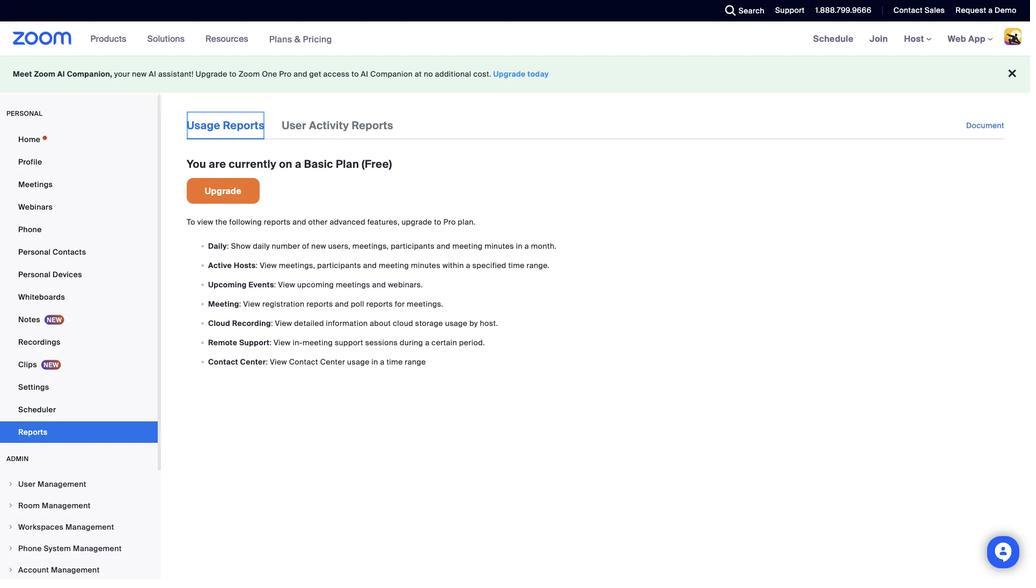Task type: vqa. For each thing, say whether or not it's contained in the screenshot.


Task type: locate. For each thing, give the bounding box(es) containing it.
2 zoom from the left
[[239, 69, 260, 79]]

participants down users,
[[317, 261, 361, 270]]

schedule
[[813, 33, 854, 44]]

1 horizontal spatial meetings,
[[353, 241, 389, 251]]

user for user management
[[18, 480, 36, 489]]

pro right one
[[279, 69, 292, 79]]

minutes up specified
[[485, 241, 514, 251]]

in down sessions
[[372, 357, 378, 367]]

usage reports
[[187, 119, 265, 132]]

room management menu item
[[0, 496, 158, 516]]

right image down admin
[[8, 481, 14, 488]]

for
[[395, 299, 405, 309]]

: up events
[[256, 261, 258, 270]]

personal up personal devices
[[18, 247, 51, 257]]

reports inside personal menu menu
[[18, 427, 47, 437]]

view for support
[[274, 338, 291, 348]]

right image
[[8, 481, 14, 488], [8, 503, 14, 509], [8, 524, 14, 531], [8, 567, 14, 574]]

profile picture image
[[1005, 28, 1022, 45]]

0 horizontal spatial pro
[[279, 69, 292, 79]]

right image inside 'workspaces management' menu item
[[8, 524, 14, 531]]

0 vertical spatial minutes
[[485, 241, 514, 251]]

0 vertical spatial meetings,
[[353, 241, 389, 251]]

1 horizontal spatial participants
[[391, 241, 435, 251]]

1 horizontal spatial time
[[508, 261, 525, 270]]

contact sales
[[894, 5, 945, 15]]

management for room management
[[42, 501, 91, 511]]

reports up about
[[366, 299, 393, 309]]

upgrade right cost.
[[493, 69, 526, 79]]

and left other
[[293, 217, 306, 227]]

management down phone system management menu item
[[51, 565, 100, 575]]

meetings navigation
[[805, 21, 1030, 57]]

contact for contact center : view contact center usage in a time range
[[208, 357, 238, 367]]

reports link
[[0, 422, 158, 443]]

right image inside room management menu item
[[8, 503, 14, 509]]

webinars.
[[388, 280, 423, 290]]

user inside menu item
[[18, 480, 36, 489]]

user
[[282, 119, 306, 132], [18, 480, 36, 489]]

products
[[90, 33, 126, 44]]

contact down remote
[[208, 357, 238, 367]]

participants
[[391, 241, 435, 251], [317, 261, 361, 270]]

user for user activity reports
[[282, 119, 306, 132]]

0 horizontal spatial reports
[[18, 427, 47, 437]]

a right within
[[466, 261, 470, 270]]

meet zoom ai companion, footer
[[0, 56, 1030, 93]]

contact sales link
[[886, 0, 948, 21], [894, 5, 945, 15]]

participants down upgrade
[[391, 241, 435, 251]]

to right upgrade
[[434, 217, 442, 227]]

1 center from the left
[[240, 357, 266, 367]]

reports up currently
[[223, 119, 265, 132]]

phone inside menu item
[[18, 544, 42, 554]]

0 vertical spatial new
[[132, 69, 147, 79]]

product information navigation
[[82, 21, 340, 57]]

0 horizontal spatial contact
[[208, 357, 238, 367]]

and down daily : show daily number of new users, meetings, participants and meeting minutes in a month.
[[363, 261, 377, 270]]

0 vertical spatial time
[[508, 261, 525, 270]]

solutions button
[[147, 21, 189, 56]]

1 horizontal spatial usage
[[445, 319, 468, 328]]

right image up right icon at the bottom left of the page
[[8, 524, 14, 531]]

meeting up contact center : view contact center usage in a time range
[[303, 338, 333, 348]]

the
[[215, 217, 227, 227]]

meetings, down of
[[279, 261, 315, 270]]

range.
[[527, 261, 550, 270]]

in
[[516, 241, 523, 251], [372, 357, 378, 367]]

1 horizontal spatial center
[[320, 357, 345, 367]]

0 vertical spatial personal
[[18, 247, 51, 257]]

1 vertical spatial usage
[[347, 357, 370, 367]]

2 horizontal spatial contact
[[894, 5, 923, 15]]

0 vertical spatial in
[[516, 241, 523, 251]]

about
[[370, 319, 391, 328]]

certain
[[432, 338, 457, 348]]

right image left room
[[8, 503, 14, 509]]

personal inside personal devices link
[[18, 270, 51, 280]]

by
[[470, 319, 478, 328]]

cloud
[[208, 319, 230, 328]]

usage down support
[[347, 357, 370, 367]]

2 right image from the top
[[8, 503, 14, 509]]

upgrade
[[402, 217, 432, 227]]

meetings, up active hosts : view meetings, participants and meeting minutes within a specified time range.
[[353, 241, 389, 251]]

management down room management menu item
[[65, 522, 114, 532]]

0 horizontal spatial minutes
[[411, 261, 441, 270]]

2 horizontal spatial to
[[434, 217, 442, 227]]

request a demo link
[[948, 0, 1030, 21], [956, 5, 1017, 15]]

1 horizontal spatial ai
[[149, 69, 156, 79]]

1 horizontal spatial reports
[[307, 299, 333, 309]]

and left the poll
[[335, 299, 349, 309]]

2 horizontal spatial ai
[[361, 69, 368, 79]]

meeting : view registration reports and poll reports for meetings.
[[208, 299, 443, 309]]

0 horizontal spatial reports
[[264, 217, 291, 227]]

contact left sales
[[894, 5, 923, 15]]

meetings link
[[0, 174, 158, 195]]

remote
[[208, 338, 237, 348]]

contact center : view contact center usage in a time range
[[208, 357, 426, 367]]

1.888.799.9666 button up schedule
[[808, 0, 874, 21]]

app
[[969, 33, 986, 44]]

within
[[443, 261, 464, 270]]

usage reports link
[[187, 112, 265, 140]]

usage left "by"
[[445, 319, 468, 328]]

search
[[739, 6, 765, 16]]

0 vertical spatial participants
[[391, 241, 435, 251]]

meeting down 'plan.'
[[452, 241, 483, 251]]

reports up (free) at the top left
[[352, 119, 393, 132]]

plans
[[269, 33, 292, 45]]

to right access
[[352, 69, 359, 79]]

ai left companion,
[[57, 69, 65, 79]]

meetings.
[[407, 299, 443, 309]]

banner
[[0, 21, 1030, 57]]

: for support
[[270, 338, 272, 348]]

contact for contact sales
[[894, 5, 923, 15]]

: left in-
[[270, 338, 272, 348]]

personal devices
[[18, 270, 82, 280]]

a
[[989, 5, 993, 15], [295, 157, 302, 171], [525, 241, 529, 251], [466, 261, 470, 270], [425, 338, 430, 348], [380, 357, 385, 367]]

host.
[[480, 319, 498, 328]]

1 horizontal spatial pro
[[444, 217, 456, 227]]

meetings
[[18, 180, 53, 189]]

center down recording
[[240, 357, 266, 367]]

plans & pricing link
[[269, 33, 332, 45], [269, 33, 332, 45]]

contact down in-
[[289, 357, 318, 367]]

personal contacts
[[18, 247, 86, 257]]

account management
[[18, 565, 100, 575]]

view down registration at the left of the page
[[275, 319, 292, 328]]

a down sessions
[[380, 357, 385, 367]]

minutes left within
[[411, 261, 441, 270]]

new right 'your'
[[132, 69, 147, 79]]

minutes
[[485, 241, 514, 251], [411, 261, 441, 270]]

personal menu menu
[[0, 129, 158, 444]]

support down recording
[[239, 338, 270, 348]]

1 vertical spatial minutes
[[411, 261, 441, 270]]

personal
[[6, 109, 43, 118]]

0 vertical spatial phone
[[18, 225, 42, 235]]

and left get
[[294, 69, 307, 79]]

upgrade down are
[[205, 185, 242, 197]]

in left month. at the top of page
[[516, 241, 523, 251]]

1 horizontal spatial in
[[516, 241, 523, 251]]

personal up whiteboards
[[18, 270, 51, 280]]

3 ai from the left
[[361, 69, 368, 79]]

view
[[197, 217, 213, 227]]

support link
[[767, 0, 808, 21], [776, 5, 805, 15]]

1 horizontal spatial minutes
[[485, 241, 514, 251]]

1 phone from the top
[[18, 225, 42, 235]]

0 vertical spatial support
[[776, 5, 805, 15]]

1 vertical spatial support
[[239, 338, 270, 348]]

1 vertical spatial in
[[372, 357, 378, 367]]

0 vertical spatial pro
[[279, 69, 292, 79]]

active hosts : view meetings, participants and meeting minutes within a specified time range.
[[208, 261, 550, 270]]

view for recording
[[275, 319, 292, 328]]

2 personal from the top
[[18, 270, 51, 280]]

system
[[44, 544, 71, 554]]

1 horizontal spatial new
[[311, 241, 326, 251]]

:
[[227, 241, 229, 251], [256, 261, 258, 270], [274, 280, 276, 290], [239, 299, 241, 309], [271, 319, 273, 328], [270, 338, 272, 348], [266, 357, 268, 367]]

1 vertical spatial meeting
[[379, 261, 409, 270]]

1.888.799.9666 button up schedule link
[[816, 5, 872, 15]]

upcoming events : view upcoming meetings and webinars.
[[208, 280, 423, 290]]

1 vertical spatial new
[[311, 241, 326, 251]]

document
[[967, 120, 1005, 130]]

0 horizontal spatial user
[[18, 480, 36, 489]]

management up workspaces management at bottom
[[42, 501, 91, 511]]

specified
[[472, 261, 506, 270]]

1 horizontal spatial support
[[776, 5, 805, 15]]

2 ai from the left
[[149, 69, 156, 79]]

and down active hosts : view meetings, participants and meeting minutes within a specified time range.
[[372, 280, 386, 290]]

upgrade button
[[187, 178, 260, 204]]

reports down scheduler
[[18, 427, 47, 437]]

1 vertical spatial user
[[18, 480, 36, 489]]

0 vertical spatial user
[[282, 119, 306, 132]]

month.
[[531, 241, 557, 251]]

1 horizontal spatial zoom
[[239, 69, 260, 79]]

get
[[309, 69, 321, 79]]

1 vertical spatial pro
[[444, 217, 456, 227]]

time left range.
[[508, 261, 525, 270]]

other
[[308, 217, 328, 227]]

scheduler link
[[0, 399, 158, 421]]

workspaces
[[18, 522, 63, 532]]

reports down upcoming events : view upcoming meetings and webinars.
[[307, 299, 333, 309]]

: down recording
[[266, 357, 268, 367]]

meet
[[13, 69, 32, 79]]

and up within
[[437, 241, 450, 251]]

to down resources dropdown button
[[229, 69, 237, 79]]

user left activity
[[282, 119, 306, 132]]

room
[[18, 501, 40, 511]]

: up registration at the left of the page
[[274, 280, 276, 290]]

web app button
[[948, 33, 993, 44]]

time
[[508, 261, 525, 270], [387, 357, 403, 367]]

companion,
[[67, 69, 112, 79]]

new
[[132, 69, 147, 79], [311, 241, 326, 251]]

1 personal from the top
[[18, 247, 51, 257]]

1 horizontal spatial contact
[[289, 357, 318, 367]]

phone system management menu item
[[0, 539, 158, 559]]

personal contacts link
[[0, 242, 158, 263]]

meeting down daily : show daily number of new users, meetings, participants and meeting minutes in a month.
[[379, 261, 409, 270]]

webinars link
[[0, 196, 158, 218]]

devices
[[53, 270, 82, 280]]

right image inside user management menu item
[[8, 481, 14, 488]]

support right search on the right top of page
[[776, 5, 805, 15]]

phone right right icon at the bottom left of the page
[[18, 544, 42, 554]]

right image inside account management menu item
[[8, 567, 14, 574]]

reports up the "number"
[[264, 217, 291, 227]]

your
[[114, 69, 130, 79]]

management up room management
[[38, 480, 86, 489]]

0 horizontal spatial new
[[132, 69, 147, 79]]

and
[[294, 69, 307, 79], [293, 217, 306, 227], [437, 241, 450, 251], [363, 261, 377, 270], [372, 280, 386, 290], [335, 299, 349, 309]]

0 horizontal spatial ai
[[57, 69, 65, 79]]

reports
[[223, 119, 265, 132], [352, 119, 393, 132], [18, 427, 47, 437]]

1 zoom from the left
[[34, 69, 55, 79]]

: down registration at the left of the page
[[271, 319, 273, 328]]

1 vertical spatial personal
[[18, 270, 51, 280]]

view down daily
[[260, 261, 277, 270]]

zoom right meet
[[34, 69, 55, 79]]

user up room
[[18, 480, 36, 489]]

0 horizontal spatial meeting
[[303, 338, 333, 348]]

1 horizontal spatial user
[[282, 119, 306, 132]]

ai left companion
[[361, 69, 368, 79]]

0 horizontal spatial participants
[[317, 261, 361, 270]]

profile
[[18, 157, 42, 167]]

a right during
[[425, 338, 430, 348]]

0 horizontal spatial meetings,
[[279, 261, 315, 270]]

0 horizontal spatial zoom
[[34, 69, 55, 79]]

3 right image from the top
[[8, 524, 14, 531]]

2 horizontal spatial reports
[[352, 119, 393, 132]]

4 right image from the top
[[8, 567, 14, 574]]

right image down right icon at the bottom left of the page
[[8, 567, 14, 574]]

1 vertical spatial time
[[387, 357, 403, 367]]

2 vertical spatial meeting
[[303, 338, 333, 348]]

center down remote support : view in-meeting support sessions during a certain period.
[[320, 357, 345, 367]]

phone for phone system management
[[18, 544, 42, 554]]

pro left 'plan.'
[[444, 217, 456, 227]]

0 horizontal spatial in
[[372, 357, 378, 367]]

zoom left one
[[239, 69, 260, 79]]

phone down webinars
[[18, 225, 42, 235]]

2 horizontal spatial meeting
[[452, 241, 483, 251]]

2 center from the left
[[320, 357, 345, 367]]

2 horizontal spatial reports
[[366, 299, 393, 309]]

time left range at the left
[[387, 357, 403, 367]]

ai left assistant!
[[149, 69, 156, 79]]

resources button
[[206, 21, 253, 56]]

host button
[[904, 33, 932, 44]]

new right of
[[311, 241, 326, 251]]

view up registration at the left of the page
[[278, 280, 295, 290]]

admin menu menu
[[0, 474, 158, 580]]

phone inside personal menu menu
[[18, 225, 42, 235]]

1 vertical spatial phone
[[18, 544, 42, 554]]

2 phone from the top
[[18, 544, 42, 554]]

management for account management
[[51, 565, 100, 575]]

: left show
[[227, 241, 229, 251]]

0 horizontal spatial center
[[240, 357, 266, 367]]

view left in-
[[274, 338, 291, 348]]

user inside tabs of report home tab list
[[282, 119, 306, 132]]

0 horizontal spatial support
[[239, 338, 270, 348]]

products button
[[90, 21, 131, 56]]

clips link
[[0, 354, 158, 376]]

upgrade inside button
[[205, 185, 242, 197]]

you are currently on a basic plan (free)
[[187, 157, 392, 171]]

view down recording
[[270, 357, 287, 367]]

notes
[[18, 315, 40, 325]]

1 right image from the top
[[8, 481, 14, 488]]



Task type: describe. For each thing, give the bounding box(es) containing it.
access
[[323, 69, 350, 79]]

: for recording
[[271, 319, 273, 328]]

cost.
[[473, 69, 491, 79]]

on
[[279, 157, 292, 171]]

pro inside meet zoom ai companion, footer
[[279, 69, 292, 79]]

meetings
[[336, 280, 370, 290]]

right image for room management
[[8, 503, 14, 509]]

phone for phone
[[18, 225, 42, 235]]

management for workspaces management
[[65, 522, 114, 532]]

account management menu item
[[0, 560, 158, 580]]

zoom logo image
[[13, 32, 72, 45]]

show
[[231, 241, 251, 251]]

usage
[[187, 119, 220, 132]]

a left demo
[[989, 5, 993, 15]]

in-
[[293, 338, 303, 348]]

: up recording
[[239, 299, 241, 309]]

right image for user management
[[8, 481, 14, 488]]

1 horizontal spatial to
[[352, 69, 359, 79]]

new inside meet zoom ai companion, footer
[[132, 69, 147, 79]]

hosts
[[234, 261, 256, 270]]

settings link
[[0, 377, 158, 398]]

plans & pricing
[[269, 33, 332, 45]]

scheduler
[[18, 405, 56, 415]]

active
[[208, 261, 232, 270]]

schedule link
[[805, 21, 862, 56]]

contacts
[[53, 247, 86, 257]]

of
[[302, 241, 309, 251]]

right image for account management
[[8, 567, 14, 574]]

: for hosts
[[256, 261, 258, 270]]

sales
[[925, 5, 945, 15]]

home link
[[0, 129, 158, 150]]

management for user management
[[38, 480, 86, 489]]

right image
[[8, 546, 14, 552]]

registration
[[262, 299, 305, 309]]

view for center
[[270, 357, 287, 367]]

tabs of report home tab list
[[187, 112, 411, 140]]

demo
[[995, 5, 1017, 15]]

additional
[[435, 69, 471, 79]]

1 ai from the left
[[57, 69, 65, 79]]

storage
[[415, 319, 443, 328]]

user management
[[18, 480, 86, 489]]

management up account management menu item
[[73, 544, 122, 554]]

phone system management
[[18, 544, 122, 554]]

reports for registration
[[307, 299, 333, 309]]

view for events
[[278, 280, 295, 290]]

daily : show daily number of new users, meetings, participants and meeting minutes in a month.
[[208, 241, 557, 251]]

a left month. at the top of page
[[525, 241, 529, 251]]

right image for workspaces management
[[8, 524, 14, 531]]

1 vertical spatial participants
[[317, 261, 361, 270]]

companion
[[370, 69, 413, 79]]

workspaces management menu item
[[0, 517, 158, 538]]

plan.
[[458, 217, 476, 227]]

clips
[[18, 360, 37, 370]]

view up recording
[[243, 299, 260, 309]]

phone link
[[0, 219, 158, 240]]

1.888.799.9666
[[816, 5, 872, 15]]

cloud recording : view detailed information about cloud storage usage by host.
[[208, 319, 498, 328]]

poll
[[351, 299, 364, 309]]

whiteboards
[[18, 292, 65, 302]]

upgrade down product information navigation
[[196, 69, 227, 79]]

user activity reports link
[[282, 112, 393, 140]]

web
[[948, 33, 967, 44]]

recordings
[[18, 337, 61, 347]]

at
[[415, 69, 422, 79]]

workspaces management
[[18, 522, 114, 532]]

0 horizontal spatial usage
[[347, 357, 370, 367]]

plan
[[336, 157, 359, 171]]

and inside meet zoom ai companion, footer
[[294, 69, 307, 79]]

personal devices link
[[0, 264, 158, 286]]

you
[[187, 157, 206, 171]]

notes link
[[0, 309, 158, 331]]

daily
[[208, 241, 227, 251]]

1 horizontal spatial meeting
[[379, 261, 409, 270]]

webinars
[[18, 202, 53, 212]]

0 vertical spatial meeting
[[452, 241, 483, 251]]

daily
[[253, 241, 270, 251]]

1 vertical spatial meetings,
[[279, 261, 315, 270]]

1 horizontal spatial reports
[[223, 119, 265, 132]]

request
[[956, 5, 987, 15]]

during
[[400, 338, 423, 348]]

document link
[[967, 112, 1005, 140]]

detailed
[[294, 319, 324, 328]]

personal for personal contacts
[[18, 247, 51, 257]]

user management menu item
[[0, 474, 158, 495]]

0 horizontal spatial to
[[229, 69, 237, 79]]

banner containing products
[[0, 21, 1030, 57]]

solutions
[[147, 33, 185, 44]]

recordings link
[[0, 332, 158, 353]]

basic
[[304, 157, 333, 171]]

sessions
[[365, 338, 398, 348]]

view for hosts
[[260, 261, 277, 270]]

reports for following
[[264, 217, 291, 227]]

recording
[[232, 319, 271, 328]]

: for events
[[274, 280, 276, 290]]

: for center
[[266, 357, 268, 367]]

are
[[209, 157, 226, 171]]

information
[[326, 319, 368, 328]]

0 vertical spatial usage
[[445, 319, 468, 328]]

settings
[[18, 382, 49, 392]]

admin
[[6, 455, 29, 463]]

personal for personal devices
[[18, 270, 51, 280]]

a right on
[[295, 157, 302, 171]]

0 horizontal spatial time
[[387, 357, 403, 367]]

meet zoom ai companion, your new ai assistant! upgrade to zoom one pro and get access to ai companion at no additional cost. upgrade today
[[13, 69, 549, 79]]

remote support : view in-meeting support sessions during a certain period.
[[208, 338, 485, 348]]

upgrade today link
[[493, 69, 549, 79]]

account
[[18, 565, 49, 575]]

join link
[[862, 21, 896, 56]]

support
[[335, 338, 363, 348]]

upcoming
[[297, 280, 334, 290]]

room management
[[18, 501, 91, 511]]

upcoming
[[208, 280, 247, 290]]

activity
[[309, 119, 349, 132]]

assistant!
[[158, 69, 194, 79]]

advanced
[[330, 217, 366, 227]]



